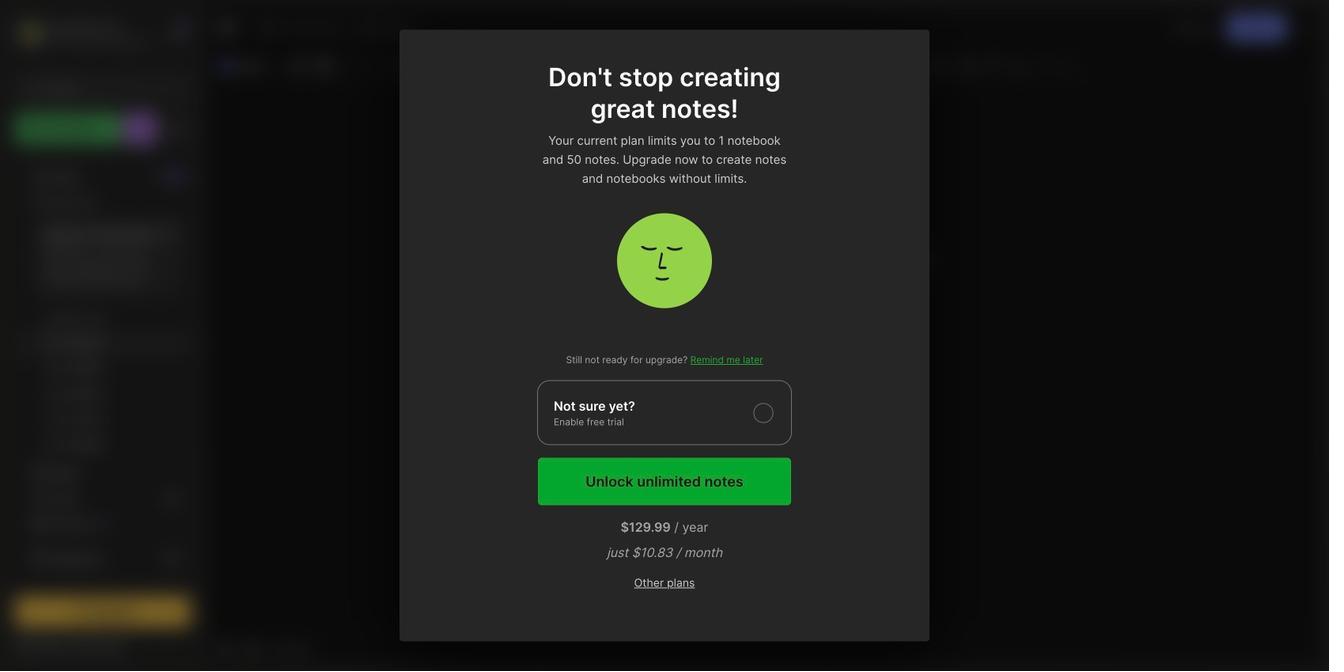 Task type: describe. For each thing, give the bounding box(es) containing it.
group inside tree
[[15, 213, 190, 467]]

add a reminder image
[[216, 640, 235, 659]]

main element
[[0, 0, 206, 671]]

bulleted list image
[[755, 55, 777, 77]]

italic image
[[664, 55, 686, 77]]

Search text field
[[44, 81, 170, 96]]

Note Editor text field
[[207, 82, 1324, 633]]

task image
[[287, 55, 310, 77]]

bold image
[[638, 55, 660, 77]]

tree inside main 'element'
[[6, 154, 200, 657]]

expand note image
[[218, 18, 237, 37]]

happy face illustration image
[[617, 213, 712, 308]]

strikethrough image
[[956, 55, 979, 77]]

font family image
[[479, 55, 551, 76]]

highlight image
[[713, 55, 749, 77]]

font size image
[[555, 55, 595, 76]]

none search field inside main 'element'
[[44, 78, 170, 97]]

outdent image
[[927, 55, 949, 77]]



Task type: locate. For each thing, give the bounding box(es) containing it.
tree
[[6, 154, 200, 657]]

underline image
[[689, 55, 711, 77]]

subscript image
[[1007, 55, 1029, 77]]

superscript image
[[982, 55, 1004, 77]]

add tag image
[[243, 640, 262, 659]]

insert image
[[216, 55, 286, 76]]

numbered list image
[[780, 55, 802, 77]]

heading level image
[[395, 55, 475, 76]]

None checkbox
[[538, 380, 792, 445]]

dialog
[[400, 30, 930, 642]]

group
[[15, 213, 190, 467]]

expand notebooks image
[[21, 554, 30, 564]]

note window element
[[206, 5, 1325, 667]]

None search field
[[44, 78, 170, 97]]

font color image
[[599, 55, 637, 77]]

calendar event image
[[313, 55, 335, 77]]



Task type: vqa. For each thing, say whether or not it's contained in the screenshot.
the Expand note icon
yes



